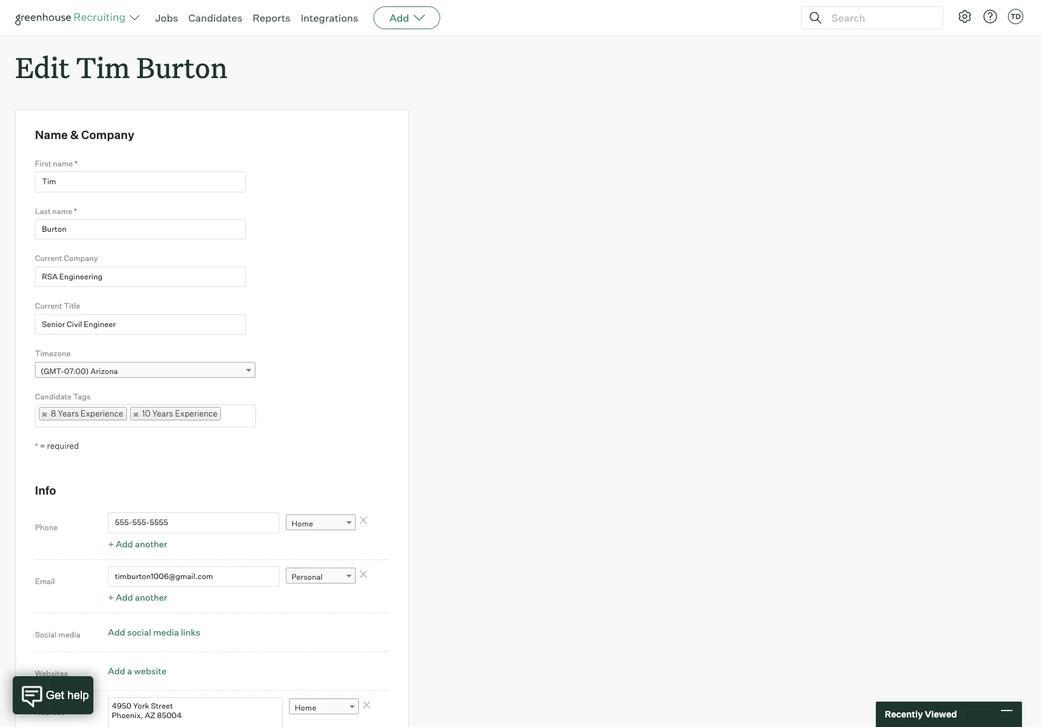 Task type: describe. For each thing, give the bounding box(es) containing it.
name
[[35, 128, 68, 142]]

+ add another for email
[[108, 592, 167, 603]]

first
[[35, 159, 51, 168]]

personal link
[[286, 568, 356, 586]]

(gmt-07:00) arizona link
[[35, 362, 255, 380]]

required
[[47, 441, 79, 451]]

last name *
[[35, 206, 77, 216]]

arizona
[[90, 366, 118, 376]]

1 vertical spatial company
[[64, 254, 98, 263]]

a
[[127, 666, 132, 677]]

links
[[181, 627, 200, 638]]

8
[[51, 409, 56, 419]]

1 horizontal spatial media
[[153, 627, 179, 638]]

another for email
[[135, 592, 167, 603]]

add a website link
[[108, 666, 166, 677]]

last
[[35, 206, 51, 216]]

td
[[1010, 12, 1021, 21]]

add for add a website
[[108, 666, 125, 677]]

recently viewed
[[885, 709, 957, 720]]

current company
[[35, 254, 98, 263]]

integrations link
[[301, 11, 358, 24]]

* for last name *
[[74, 206, 77, 216]]

social
[[35, 630, 57, 640]]

greenhouse recruiting image
[[15, 10, 130, 25]]

experience for 8 years experience
[[81, 409, 123, 419]]

&
[[70, 128, 79, 142]]

candidate tags
[[35, 392, 91, 401]]

+ for email
[[108, 592, 114, 603]]

+ add another for phone
[[108, 538, 167, 549]]

website
[[134, 666, 166, 677]]

+ add another link for phone
[[108, 538, 167, 549]]

candidates
[[188, 11, 242, 24]]

years for 8
[[58, 409, 79, 419]]

home for the top home link
[[292, 519, 313, 528]]

name for first
[[53, 159, 73, 168]]

10
[[142, 409, 150, 419]]

jobs
[[155, 11, 178, 24]]

years for 10
[[152, 409, 173, 419]]

reports link
[[253, 11, 290, 24]]

name & company
[[35, 128, 134, 142]]

burton
[[136, 48, 227, 86]]

integrations
[[301, 11, 358, 24]]

current for current title
[[35, 301, 62, 311]]

+ for phone
[[108, 538, 114, 549]]

8 years experience
[[51, 409, 123, 419]]

current title
[[35, 301, 80, 311]]

jobs link
[[155, 11, 178, 24]]

websites
[[35, 669, 68, 678]]

personal
[[292, 572, 323, 582]]

add social media links link
[[108, 627, 200, 638]]

candidate
[[35, 392, 72, 401]]

social
[[127, 627, 151, 638]]

+ add another link for email
[[108, 592, 167, 603]]

07:00)
[[64, 366, 89, 376]]



Task type: vqa. For each thing, say whether or not it's contained in the screenshot.
Reports
yes



Task type: locate. For each thing, give the bounding box(es) containing it.
1 vertical spatial current
[[35, 301, 62, 311]]

add a website
[[108, 666, 166, 677]]

tim
[[76, 48, 130, 86]]

* = required
[[35, 441, 79, 451]]

1 years from the left
[[58, 409, 79, 419]]

1 vertical spatial + add another link
[[108, 592, 167, 603]]

* left =
[[35, 442, 38, 451]]

current down last
[[35, 254, 62, 263]]

2 another from the top
[[135, 592, 167, 603]]

current for current company
[[35, 254, 62, 263]]

0 vertical spatial current
[[35, 254, 62, 263]]

configure image
[[957, 9, 972, 24]]

0 horizontal spatial experience
[[81, 409, 123, 419]]

1 vertical spatial *
[[74, 206, 77, 216]]

Search text field
[[828, 9, 931, 27]]

1 + from the top
[[108, 538, 114, 549]]

candidates link
[[188, 11, 242, 24]]

None text field
[[35, 219, 246, 240], [35, 267, 246, 287], [221, 406, 234, 426], [108, 513, 279, 533], [108, 566, 279, 587], [35, 219, 246, 240], [35, 267, 246, 287], [221, 406, 234, 426], [108, 513, 279, 533], [108, 566, 279, 587]]

2 + add another link from the top
[[108, 592, 167, 603]]

0 vertical spatial + add another link
[[108, 538, 167, 549]]

0 vertical spatial company
[[81, 128, 134, 142]]

1 vertical spatial home
[[295, 703, 316, 713]]

name for last
[[52, 206, 72, 216]]

company
[[81, 128, 134, 142], [64, 254, 98, 263]]

td button
[[1005, 6, 1026, 27]]

1 another from the top
[[135, 538, 167, 549]]

1 + add another from the top
[[108, 538, 167, 549]]

experience down tags
[[81, 409, 123, 419]]

media left links
[[153, 627, 179, 638]]

current left the "title"
[[35, 301, 62, 311]]

(gmt-07:00) arizona
[[41, 366, 118, 376]]

name
[[53, 159, 73, 168], [52, 206, 72, 216]]

name right first
[[53, 159, 73, 168]]

0 vertical spatial *
[[75, 159, 78, 168]]

phone
[[35, 523, 58, 532]]

1 experience from the left
[[81, 409, 123, 419]]

* right last
[[74, 206, 77, 216]]

0 vertical spatial home link
[[286, 514, 356, 533]]

add inside popup button
[[389, 11, 409, 24]]

2 experience from the left
[[175, 409, 217, 419]]

media right social
[[58, 630, 80, 640]]

2 years from the left
[[152, 409, 173, 419]]

info
[[35, 483, 56, 497]]

company right &
[[81, 128, 134, 142]]

reports
[[253, 11, 290, 24]]

2 current from the top
[[35, 301, 62, 311]]

edit
[[15, 48, 70, 86]]

(gmt-
[[41, 366, 64, 376]]

company up the "title"
[[64, 254, 98, 263]]

timezone
[[35, 349, 71, 358]]

home
[[292, 519, 313, 528], [295, 703, 316, 713]]

current
[[35, 254, 62, 263], [35, 301, 62, 311]]

1 current from the top
[[35, 254, 62, 263]]

add social media links
[[108, 627, 200, 638]]

1 vertical spatial name
[[52, 206, 72, 216]]

0 horizontal spatial years
[[58, 409, 79, 419]]

recently
[[885, 709, 923, 720]]

another
[[135, 538, 167, 549], [135, 592, 167, 603]]

td button
[[1008, 9, 1023, 24]]

years
[[58, 409, 79, 419], [152, 409, 173, 419]]

experience for 10 years experience
[[175, 409, 217, 419]]

1 vertical spatial +
[[108, 592, 114, 603]]

home for bottommost home link
[[295, 703, 316, 713]]

1 + add another link from the top
[[108, 538, 167, 549]]

1 vertical spatial home link
[[289, 699, 359, 717]]

0 horizontal spatial media
[[58, 630, 80, 640]]

home link
[[286, 514, 356, 533], [289, 699, 359, 717]]

another for phone
[[135, 538, 167, 549]]

name right last
[[52, 206, 72, 216]]

0 vertical spatial +
[[108, 538, 114, 549]]

tags
[[73, 392, 91, 401]]

None text field
[[35, 172, 246, 192], [35, 314, 246, 335], [108, 697, 283, 727], [35, 172, 246, 192], [35, 314, 246, 335], [108, 697, 283, 727]]

* inside the "* = required"
[[35, 442, 38, 451]]

edit tim burton
[[15, 48, 227, 86]]

add for add
[[389, 11, 409, 24]]

0 vertical spatial home
[[292, 519, 313, 528]]

1 vertical spatial + add another
[[108, 592, 167, 603]]

2 + add another from the top
[[108, 592, 167, 603]]

years right "10" in the left of the page
[[152, 409, 173, 419]]

* for first name *
[[75, 159, 78, 168]]

experience right "10" in the left of the page
[[175, 409, 217, 419]]

first name *
[[35, 159, 78, 168]]

=
[[40, 441, 45, 451]]

*
[[75, 159, 78, 168], [74, 206, 77, 216], [35, 442, 38, 451]]

+
[[108, 538, 114, 549], [108, 592, 114, 603]]

years right the "8"
[[58, 409, 79, 419]]

1 horizontal spatial experience
[[175, 409, 217, 419]]

email
[[35, 577, 55, 586]]

title
[[64, 301, 80, 311]]

2 vertical spatial *
[[35, 442, 38, 451]]

* down &
[[75, 159, 78, 168]]

add
[[389, 11, 409, 24], [116, 538, 133, 549], [116, 592, 133, 603], [108, 627, 125, 638], [108, 666, 125, 677]]

media
[[153, 627, 179, 638], [58, 630, 80, 640]]

1 horizontal spatial years
[[152, 409, 173, 419]]

add for add social media links
[[108, 627, 125, 638]]

+ add another link
[[108, 538, 167, 549], [108, 592, 167, 603]]

2 + from the top
[[108, 592, 114, 603]]

10 years experience
[[142, 409, 217, 419]]

add button
[[374, 6, 440, 29]]

1 vertical spatial another
[[135, 592, 167, 603]]

+ add another
[[108, 538, 167, 549], [108, 592, 167, 603]]

address
[[35, 708, 65, 717]]

social media
[[35, 630, 80, 640]]

experience
[[81, 409, 123, 419], [175, 409, 217, 419]]

0 vertical spatial + add another
[[108, 538, 167, 549]]

0 vertical spatial name
[[53, 159, 73, 168]]

0 vertical spatial another
[[135, 538, 167, 549]]

viewed
[[925, 709, 957, 720]]



